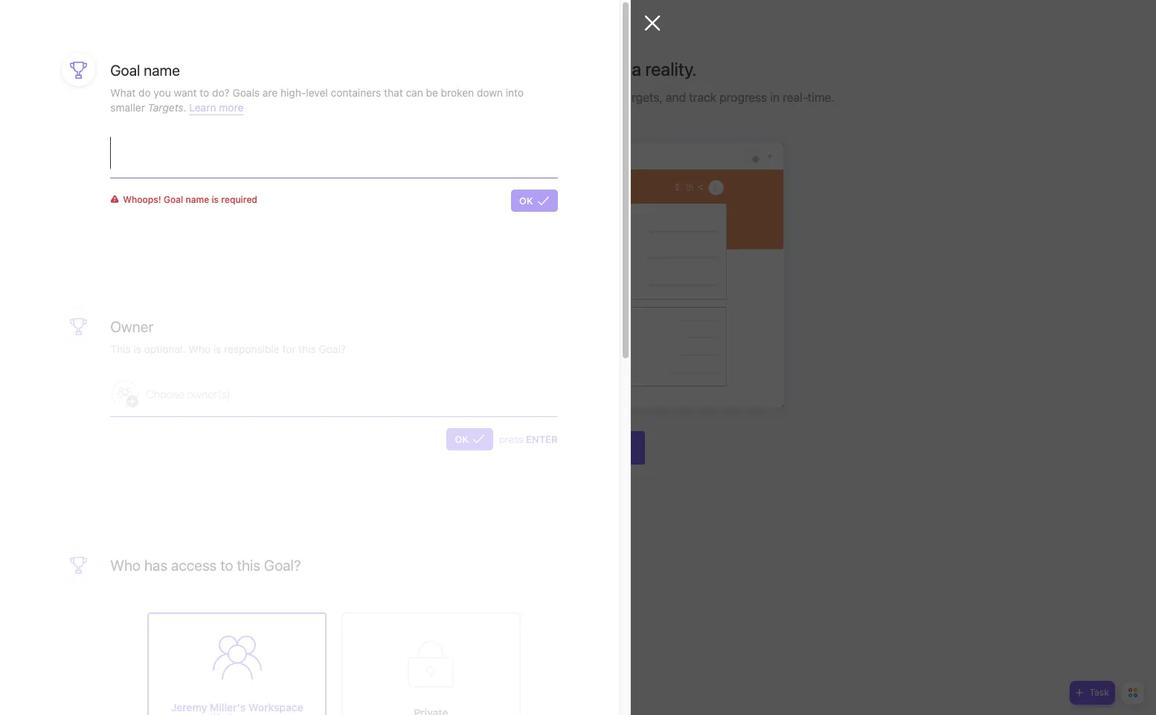 Task type: vqa. For each thing, say whether or not it's contained in the screenshot.
the leftmost Learn
yes



Task type: describe. For each thing, give the bounding box(es) containing it.
jeremy miller's workspace workspace
[[171, 702, 303, 716]]

workspace right "jeremy"
[[210, 712, 265, 716]]

break
[[436, 91, 466, 104]]

and
[[666, 91, 686, 104]]

press enter
[[500, 434, 558, 446]]

time.
[[808, 91, 835, 104]]

broken
[[441, 86, 474, 99]]

1 vertical spatial goal
[[164, 194, 183, 205]]

do?
[[212, 86, 230, 99]]

task
[[1090, 688, 1110, 699]]

this
[[237, 557, 261, 574]]

what
[[110, 86, 136, 99]]

high-
[[281, 86, 306, 99]]

goals
[[233, 86, 260, 99]]

real-
[[783, 91, 808, 104]]

1 horizontal spatial learn
[[574, 475, 597, 486]]

are
[[263, 86, 278, 99]]

progress
[[720, 91, 767, 104]]

make
[[498, 58, 541, 80]]

1 vertical spatial more
[[600, 475, 621, 486]]

them
[[469, 91, 497, 104]]

in
[[771, 91, 780, 104]]

whoops! goal name is required
[[123, 194, 257, 205]]

choose owner(s)
[[146, 388, 230, 401]]

create
[[360, 91, 396, 104]]

dialog containing goal name
[[0, 0, 661, 716]]

workspace right miller's
[[249, 702, 303, 714]]

is
[[212, 194, 219, 205]]

goal?
[[264, 557, 301, 574]]

required
[[221, 194, 257, 205]]

ok for the left ok button
[[455, 434, 469, 446]]

who
[[110, 557, 141, 574]]

1 horizontal spatial into
[[532, 91, 553, 104]]

track
[[689, 91, 717, 104]]

reality.
[[646, 58, 697, 80]]

to inside what do you want to do? goals are high-level containers that can be broken down into smaller
[[200, 86, 209, 99]]

can
[[406, 86, 423, 99]]

goals
[[585, 58, 628, 80]]

jeremy
[[171, 702, 207, 714]]

2 vertical spatial goal
[[600, 441, 622, 454]]



Task type: locate. For each thing, give the bounding box(es) containing it.
level
[[306, 86, 328, 99]]

ok button
[[511, 190, 558, 212], [447, 429, 494, 451]]

None text field
[[110, 137, 558, 178]]

.
[[184, 101, 186, 114]]

learn more link
[[189, 101, 244, 115], [574, 475, 621, 486]]

0 vertical spatial learn
[[189, 101, 216, 114]]

learn more link down do? at the top left of the page
[[189, 101, 244, 115]]

1 horizontal spatial to
[[220, 557, 233, 574]]

to left do? at the top left of the page
[[200, 86, 209, 99]]

1 vertical spatial name
[[186, 194, 209, 205]]

0 horizontal spatial name
[[144, 62, 180, 79]]

into down make
[[506, 86, 524, 99]]

goal up what
[[110, 62, 140, 79]]

1 horizontal spatial a
[[632, 58, 642, 80]]

what do you want to do? goals are high-level containers that can be broken down into smaller
[[110, 86, 524, 114]]

targets
[[148, 101, 184, 114]]

0 vertical spatial a
[[632, 58, 642, 80]]

want
[[174, 86, 197, 99]]

make your goals a reality.
[[498, 58, 697, 80]]

1 vertical spatial ok button
[[447, 429, 494, 451]]

goal name
[[110, 62, 180, 79]]

into
[[506, 86, 524, 99], [532, 91, 553, 104]]

0 vertical spatial ok button
[[511, 190, 558, 212]]

choose
[[146, 388, 185, 401]]

0 vertical spatial ok
[[519, 195, 533, 207]]

do
[[138, 86, 151, 99]]

down right broken
[[477, 86, 503, 99]]

enter
[[526, 434, 558, 446]]

workspace
[[249, 702, 303, 714], [210, 712, 265, 716]]

1 horizontal spatial ok button
[[511, 190, 558, 212]]

name up the "you"
[[144, 62, 180, 79]]

0 vertical spatial more
[[219, 101, 244, 114]]

0 horizontal spatial into
[[506, 86, 524, 99]]

0 horizontal spatial learn
[[189, 101, 216, 114]]

press
[[500, 434, 524, 446]]

you
[[154, 86, 171, 99]]

ok for topmost ok button
[[519, 195, 533, 207]]

0 vertical spatial goal
[[110, 62, 140, 79]]

1 vertical spatial learn more link
[[574, 475, 621, 486]]

2 horizontal spatial goal
[[600, 441, 622, 454]]

name
[[144, 62, 180, 79], [186, 194, 209, 205]]

that
[[384, 86, 403, 99]]

a right set
[[591, 441, 597, 454]]

1 horizontal spatial ok
[[519, 195, 533, 207]]

to
[[200, 86, 209, 99], [220, 557, 233, 574]]

name left is
[[186, 194, 209, 205]]

0 horizontal spatial more
[[219, 101, 244, 114]]

0 horizontal spatial learn more link
[[189, 101, 244, 115]]

0 vertical spatial to
[[200, 86, 209, 99]]

down inside what do you want to do? goals are high-level containers that can be broken down into smaller
[[477, 86, 503, 99]]

down down make
[[500, 91, 529, 104]]

0 horizontal spatial to
[[200, 86, 209, 99]]

learn more link down the set a goal at the bottom
[[574, 475, 621, 486]]

1 horizontal spatial name
[[186, 194, 209, 205]]

1 horizontal spatial more
[[600, 475, 621, 486]]

to left this
[[220, 557, 233, 574]]

0 horizontal spatial a
[[591, 441, 597, 454]]

ok
[[519, 195, 533, 207], [455, 434, 469, 446]]

1 horizontal spatial goal
[[164, 194, 183, 205]]

0 vertical spatial learn more link
[[189, 101, 244, 115]]

learn
[[189, 101, 216, 114], [574, 475, 597, 486]]

learn right . on the left top
[[189, 101, 216, 114]]

owner(s)
[[187, 388, 230, 401]]

access
[[171, 557, 217, 574]]

goals,
[[399, 91, 433, 104]]

whoops!
[[123, 194, 161, 205]]

more
[[219, 101, 244, 114], [600, 475, 621, 486]]

set a goal
[[572, 441, 622, 454]]

1 vertical spatial to
[[220, 557, 233, 574]]

goal
[[110, 62, 140, 79], [164, 194, 183, 205], [600, 441, 622, 454]]

1 vertical spatial learn
[[574, 475, 597, 486]]

down
[[477, 86, 503, 99], [500, 91, 529, 104]]

miller's
[[210, 702, 246, 714]]

a up targets, at right top
[[632, 58, 642, 80]]

smaller
[[110, 101, 145, 114]]

create goals, break them down into measurable targets, and track progress in real-time.
[[360, 91, 835, 104]]

owner
[[110, 319, 154, 336]]

learn down set
[[574, 475, 597, 486]]

be
[[426, 86, 438, 99]]

a
[[632, 58, 642, 80], [591, 441, 597, 454]]

targets,
[[622, 91, 663, 104]]

goal right set
[[600, 441, 622, 454]]

into down your on the top of page
[[532, 91, 553, 104]]

set
[[572, 441, 589, 454]]

0 horizontal spatial goal
[[110, 62, 140, 79]]

more down the set a goal at the bottom
[[600, 475, 621, 486]]

learn more
[[574, 475, 621, 486]]

dialog
[[0, 0, 661, 716]]

more down do? at the top left of the page
[[219, 101, 244, 114]]

into inside what do you want to do? goals are high-level containers that can be broken down into smaller
[[506, 86, 524, 99]]

containers
[[331, 86, 381, 99]]

your
[[545, 58, 581, 80]]

has
[[144, 557, 168, 574]]

0 horizontal spatial ok
[[455, 434, 469, 446]]

0 vertical spatial name
[[144, 62, 180, 79]]

targets . learn more
[[148, 101, 244, 114]]

who has access to this goal?
[[110, 557, 301, 574]]

goal right whoops!
[[164, 194, 183, 205]]

measurable
[[556, 91, 618, 104]]

1 vertical spatial ok
[[455, 434, 469, 446]]

1 vertical spatial a
[[591, 441, 597, 454]]

0 horizontal spatial ok button
[[447, 429, 494, 451]]

1 horizontal spatial learn more link
[[574, 475, 621, 486]]



